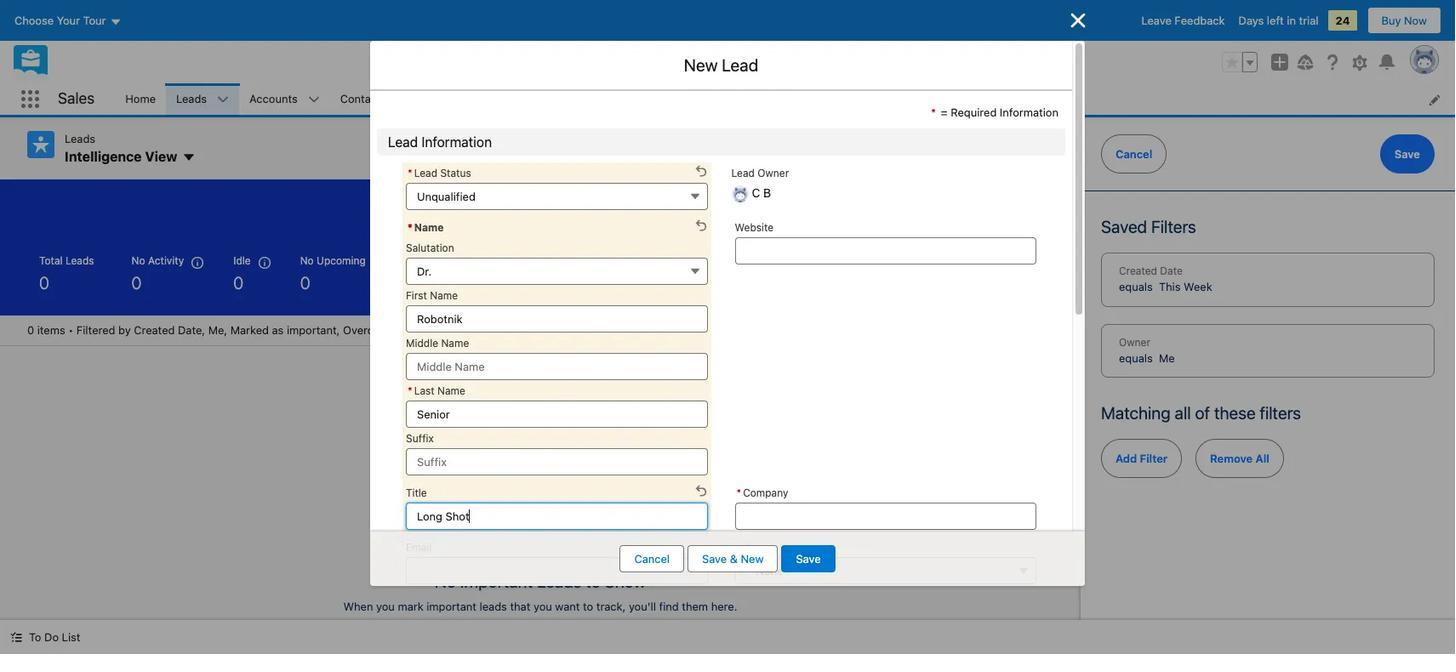 Task type: locate. For each thing, give the bounding box(es) containing it.
0 horizontal spatial save button
[[782, 546, 836, 573]]

you right 'that' at left
[[534, 600, 552, 614]]

1 vertical spatial new
[[741, 553, 764, 566]]

save for the rightmost "save" button
[[1395, 147, 1421, 161]]

name right middle
[[441, 337, 469, 349]]

that
[[510, 600, 531, 614]]

name right first
[[430, 289, 458, 302]]

0 down salutation
[[415, 273, 425, 293]]

as
[[272, 324, 284, 337]]

created for created
[[716, 200, 755, 213]]

these
[[1215, 404, 1256, 423]]

owner equals me
[[1120, 336, 1175, 365]]

now
[[1405, 14, 1428, 27]]

you
[[376, 600, 395, 614], [534, 600, 552, 614]]

* up salutation
[[408, 221, 413, 234]]

group
[[1223, 52, 1258, 72], [839, 131, 1054, 158], [972, 193, 1054, 221]]

name for middle name
[[441, 337, 469, 349]]

1 horizontal spatial save
[[796, 553, 821, 566]]

leads
[[176, 92, 207, 105], [65, 132, 95, 146], [65, 255, 94, 267], [537, 572, 582, 592]]

* left =
[[931, 106, 937, 119]]

0 vertical spatial new
[[684, 55, 718, 75]]

1 vertical spatial owner
[[1120, 336, 1151, 349]]

0 vertical spatial cancel
[[1116, 147, 1153, 161]]

0 horizontal spatial cancel button
[[620, 546, 685, 573]]

new inside save & new button
[[741, 553, 764, 566]]

0 horizontal spatial overdue
[[343, 324, 387, 337]]

0 vertical spatial overdue
[[415, 255, 456, 267]]

0 vertical spatial owner
[[758, 166, 789, 179]]

important,
[[287, 324, 340, 337]]

equals left this
[[1120, 280, 1153, 294]]

1 horizontal spatial created
[[716, 200, 755, 213]]

0 up first name text field
[[582, 273, 592, 293]]

filters
[[1152, 217, 1197, 237]]

1 vertical spatial created
[[1120, 265, 1158, 278]]

overdue
[[415, 255, 456, 267], [343, 324, 387, 337]]

created inside created date equals this week
[[1120, 265, 1158, 278]]

cancel button up you'll
[[620, 546, 685, 573]]

lead
[[722, 55, 759, 75], [388, 134, 418, 149], [414, 166, 438, 179], [732, 166, 755, 179]]

1 vertical spatial overdue
[[343, 324, 387, 337]]

no left activity
[[132, 255, 145, 267]]

2 horizontal spatial save
[[1395, 147, 1421, 161]]

0 left items on the left of page
[[27, 324, 34, 337]]

no upcoming
[[300, 255, 366, 267]]

2 upcoming from the left
[[582, 255, 631, 267]]

leads inside total leads 0
[[65, 255, 94, 267]]

city
[[398, 324, 419, 337]]

sales
[[58, 90, 95, 107]]

no for important
[[435, 572, 456, 592]]

marked
[[230, 324, 269, 337]]

home link
[[115, 83, 166, 115]]

Title text field
[[406, 503, 708, 530]]

upcoming up first name text field
[[582, 255, 631, 267]]

* last name
[[408, 384, 466, 397]]

cancel for bottommost cancel button
[[635, 553, 670, 566]]

1 you from the left
[[376, 600, 395, 614]]

1 vertical spatial save button
[[782, 546, 836, 573]]

2 vertical spatial group
[[972, 193, 1054, 221]]

0 inside total leads 0
[[39, 273, 49, 293]]

cancel up saved
[[1116, 147, 1153, 161]]

cancel
[[1116, 147, 1153, 161], [635, 553, 670, 566]]

due today 0
[[494, 255, 544, 293]]

track,
[[597, 600, 626, 614]]

lead information
[[388, 134, 492, 149]]

* company
[[737, 487, 789, 499]]

date
[[1161, 265, 1183, 278]]

leave feedback link
[[1142, 14, 1226, 27]]

owner down created date equals this week
[[1120, 336, 1151, 349]]

save & new button
[[688, 546, 779, 573]]

1 horizontal spatial information
[[1000, 106, 1059, 119]]

Suffix text field
[[406, 448, 708, 475]]

required
[[951, 106, 997, 119]]

list containing home
[[115, 83, 1456, 115]]

intelligence view
[[65, 149, 177, 164]]

days left in trial
[[1239, 14, 1319, 27]]

created
[[716, 200, 755, 213], [1120, 265, 1158, 278], [134, 324, 175, 337]]

name up salutation
[[414, 221, 444, 234]]

owner up website
[[758, 166, 789, 179]]

no for upcoming
[[300, 255, 314, 267]]

* = required information
[[931, 106, 1059, 119]]

overdue left "-"
[[343, 324, 387, 337]]

0 horizontal spatial upcoming
[[317, 255, 366, 267]]

Email text field
[[406, 557, 708, 584]]

total
[[39, 255, 63, 267]]

save
[[1395, 147, 1421, 161], [702, 553, 727, 566], [796, 553, 821, 566]]

0 horizontal spatial cancel
[[635, 553, 670, 566]]

0 horizontal spatial save
[[702, 553, 727, 566]]

1 vertical spatial equals
[[1120, 351, 1153, 365]]

Last Name text field
[[406, 401, 708, 428]]

* for * lead status
[[408, 166, 413, 179]]

&
[[730, 553, 738, 566]]

created up website
[[716, 200, 755, 213]]

equals left me
[[1120, 351, 1153, 365]]

information
[[1000, 106, 1059, 119], [422, 134, 492, 149]]

owner inside owner equals me
[[1120, 336, 1151, 349]]

idle
[[233, 255, 251, 267]]

first name
[[406, 289, 458, 302]]

leave
[[1142, 14, 1172, 27]]

equals inside owner equals me
[[1120, 351, 1153, 365]]

no activity
[[132, 255, 184, 267]]

name
[[414, 221, 444, 234], [430, 289, 458, 302], [441, 337, 469, 349], [438, 384, 466, 397]]

* down lead information
[[408, 166, 413, 179]]

information right required
[[1000, 106, 1059, 119]]

you left "mark"
[[376, 600, 395, 614]]

important
[[460, 572, 533, 592]]

save button
[[1381, 135, 1435, 174], [782, 546, 836, 573]]

0 horizontal spatial you
[[376, 600, 395, 614]]

* for * = required information
[[931, 106, 937, 119]]

Middle Name text field
[[406, 353, 708, 380]]

* left last
[[408, 384, 413, 397]]

no inside no important leads to show when you mark important leads that you want to track, you'll find them here.
[[435, 572, 456, 592]]

created left date
[[1120, 265, 1158, 278]]

1 horizontal spatial overdue
[[415, 255, 456, 267]]

information up status
[[422, 134, 492, 149]]

leads right 'home'
[[176, 92, 207, 105]]

leads up the want
[[537, 572, 582, 592]]

due
[[494, 255, 513, 267]]

cancel button up saved
[[1102, 135, 1168, 174]]

1 horizontal spatial no
[[300, 255, 314, 267]]

buy
[[1382, 14, 1402, 27]]

created right by
[[134, 324, 175, 337]]

no right the idle
[[300, 255, 314, 267]]

0 horizontal spatial no
[[132, 255, 145, 267]]

0 vertical spatial to
[[586, 572, 601, 592]]

0 vertical spatial save button
[[1381, 135, 1435, 174]]

2 horizontal spatial no
[[435, 572, 456, 592]]

saved
[[1102, 217, 1148, 237]]

to right the want
[[583, 600, 594, 614]]

name right last
[[438, 384, 466, 397]]

all
[[1256, 452, 1270, 466]]

industry
[[735, 541, 775, 554]]

last
[[414, 384, 435, 397]]

lead view settings image
[[839, 131, 885, 158]]

text default image
[[10, 632, 22, 644]]

0 vertical spatial equals
[[1120, 280, 1153, 294]]

matching
[[1102, 404, 1171, 423]]

0
[[39, 273, 49, 293], [132, 273, 142, 293], [233, 273, 244, 293], [300, 273, 310, 293], [415, 273, 425, 293], [494, 273, 504, 293], [582, 273, 592, 293], [27, 324, 34, 337]]

1 horizontal spatial upcoming
[[582, 255, 631, 267]]

2 equals from the top
[[1120, 351, 1153, 365]]

activity
[[148, 255, 184, 267]]

0 down total
[[39, 273, 49, 293]]

no important leads to show when you mark important leads that you want to track, you'll find them here.
[[344, 572, 738, 614]]

0 down no activity
[[132, 273, 142, 293]]

0 down the due on the left top
[[494, 273, 504, 293]]

1 horizontal spatial owner
[[1120, 336, 1151, 349]]

days
[[1239, 14, 1265, 27]]

overdue down salutation
[[415, 255, 456, 267]]

leads right total
[[65, 255, 94, 267]]

2 you from the left
[[534, 600, 552, 614]]

None text field
[[735, 503, 1037, 530]]

status
[[441, 166, 471, 179]]

feedback
[[1175, 14, 1226, 27]]

mark
[[398, 600, 424, 614]]

1 horizontal spatial cancel
[[1116, 147, 1153, 161]]

2 horizontal spatial created
[[1120, 265, 1158, 278]]

0 vertical spatial cancel button
[[1102, 135, 1168, 174]]

cancel up show
[[635, 553, 670, 566]]

key performance indicators group
[[0, 244, 1081, 316]]

here.
[[712, 600, 738, 614]]

no up the important
[[435, 572, 456, 592]]

new lead
[[684, 55, 759, 75]]

remove all button
[[1196, 439, 1285, 478]]

list item
[[621, 83, 692, 115]]

1 equals from the top
[[1120, 280, 1153, 294]]

0 vertical spatial created
[[716, 200, 755, 213]]

0 horizontal spatial created
[[134, 324, 175, 337]]

upcoming
[[317, 255, 366, 267], [582, 255, 631, 267]]

1 horizontal spatial new
[[741, 553, 764, 566]]

0 horizontal spatial information
[[422, 134, 492, 149]]

add filter
[[1116, 452, 1168, 466]]

website
[[735, 221, 774, 234]]

1 horizontal spatial save button
[[1381, 135, 1435, 174]]

1 horizontal spatial you
[[534, 600, 552, 614]]

new
[[684, 55, 718, 75], [741, 553, 764, 566]]

upcoming up important,
[[317, 255, 366, 267]]

no
[[132, 255, 145, 267], [300, 255, 314, 267], [435, 572, 456, 592]]

to
[[586, 572, 601, 592], [583, 600, 594, 614]]

matching all of these filters
[[1102, 404, 1302, 423]]

list
[[115, 83, 1456, 115]]

to
[[29, 631, 41, 644]]

Website text field
[[735, 237, 1037, 264]]

0 horizontal spatial owner
[[758, 166, 789, 179]]

to up track,
[[586, 572, 601, 592]]

* left company
[[737, 487, 742, 499]]

* for * last name
[[408, 384, 413, 397]]

*
[[931, 106, 937, 119], [408, 166, 413, 179], [408, 221, 413, 234], [408, 384, 413, 397], [737, 487, 742, 499]]

1 vertical spatial cancel
[[635, 553, 670, 566]]

dr.
[[417, 264, 432, 278]]

1 horizontal spatial cancel button
[[1102, 135, 1168, 174]]



Task type: vqa. For each thing, say whether or not it's contained in the screenshot.
Created
yes



Task type: describe. For each thing, give the bounding box(es) containing it.
view
[[145, 149, 177, 164]]

left
[[1268, 14, 1285, 27]]

0 vertical spatial group
[[1223, 52, 1258, 72]]

1 vertical spatial cancel button
[[620, 546, 685, 573]]

in
[[1288, 14, 1297, 27]]

all
[[1175, 404, 1192, 423]]

title
[[406, 487, 427, 499]]

list
[[62, 631, 80, 644]]

0 items • filtered by created date, me, marked as important, overdue - city status
[[27, 324, 419, 337]]

accounts list item
[[239, 83, 330, 115]]

filters
[[1260, 404, 1302, 423]]

to do list button
[[0, 621, 91, 655]]

leads up intelligence
[[65, 132, 95, 146]]

add filter button
[[1102, 439, 1183, 478]]

me,
[[208, 324, 227, 337]]

-
[[390, 324, 395, 337]]

salutation
[[406, 241, 454, 254]]

buy now button
[[1368, 7, 1442, 34]]

24
[[1336, 14, 1351, 27]]

0 inside overdue 0
[[415, 273, 425, 293]]

home
[[125, 92, 156, 105]]

* name
[[408, 221, 444, 234]]

total leads 0
[[39, 255, 94, 293]]

do
[[44, 631, 59, 644]]

suffix
[[406, 432, 434, 445]]

overdue 0
[[415, 255, 456, 293]]

to do list
[[29, 631, 80, 644]]

0 horizontal spatial new
[[684, 55, 718, 75]]

buy now
[[1382, 14, 1428, 27]]

Lead Status, Unqualified button
[[406, 183, 708, 210]]

1 vertical spatial information
[[422, 134, 492, 149]]

0 inside due today 0
[[494, 273, 504, 293]]

name for first name
[[430, 289, 458, 302]]

me
[[1160, 351, 1175, 365]]

inverse image
[[1068, 10, 1089, 31]]

of
[[1196, 404, 1211, 423]]

0 items • filtered by created date, me, marked as important, overdue - city
[[27, 324, 419, 337]]

this
[[1160, 280, 1181, 294]]

middle name
[[406, 337, 469, 349]]

save & new
[[702, 553, 764, 566]]

created date equals this week
[[1120, 265, 1213, 294]]

save for save & new
[[702, 553, 727, 566]]

unqualified
[[417, 189, 476, 203]]

* for * company
[[737, 487, 742, 499]]

find
[[659, 600, 679, 614]]

remove
[[1211, 452, 1253, 466]]

important
[[427, 600, 477, 614]]

leads list item
[[166, 83, 239, 115]]

show
[[605, 572, 646, 592]]

* lead status
[[408, 166, 471, 179]]

* for * name
[[408, 221, 413, 234]]

1 upcoming from the left
[[317, 255, 366, 267]]

equals inside created date equals this week
[[1120, 280, 1153, 294]]

created for created date equals this week
[[1120, 265, 1158, 278]]

0 down no upcoming
[[300, 273, 310, 293]]

intelligence
[[65, 149, 142, 164]]

Salutation button
[[406, 258, 708, 285]]

name for * name
[[414, 221, 444, 234]]

contacts link
[[330, 83, 397, 115]]

0 vertical spatial information
[[1000, 106, 1059, 119]]

save for the bottommost "save" button
[[796, 553, 821, 566]]

0 down the idle
[[233, 273, 244, 293]]

accounts
[[250, 92, 298, 105]]

week
[[1184, 280, 1213, 294]]

first
[[406, 289, 427, 302]]

saved filters
[[1102, 217, 1197, 237]]

company
[[743, 487, 789, 499]]

1 vertical spatial group
[[839, 131, 1054, 158]]

filtered
[[77, 324, 115, 337]]

leads inside list item
[[176, 92, 207, 105]]

add
[[1116, 452, 1138, 466]]

accounts link
[[239, 83, 308, 115]]

overdue inside key performance indicators group
[[415, 255, 456, 267]]

leave feedback
[[1142, 14, 1226, 27]]

them
[[682, 600, 708, 614]]

leads link
[[166, 83, 217, 115]]

leads
[[480, 600, 507, 614]]

email
[[406, 541, 432, 554]]

by
[[118, 324, 131, 337]]

•
[[68, 324, 74, 337]]

remove all
[[1211, 452, 1270, 466]]

leads inside no important leads to show when you mark important leads that you want to track, you'll find them here.
[[537, 572, 582, 592]]

trial
[[1300, 14, 1319, 27]]

contacts list item
[[330, 83, 419, 115]]

no for activity
[[132, 255, 145, 267]]

cancel for top cancel button
[[1116, 147, 1153, 161]]

1 vertical spatial to
[[583, 600, 594, 614]]

2 vertical spatial created
[[134, 324, 175, 337]]

First Name text field
[[406, 305, 708, 332]]

today
[[516, 255, 544, 267]]

want
[[555, 600, 580, 614]]

middle
[[406, 337, 439, 349]]

you'll
[[629, 600, 656, 614]]

when
[[344, 600, 373, 614]]

=
[[941, 106, 948, 119]]



